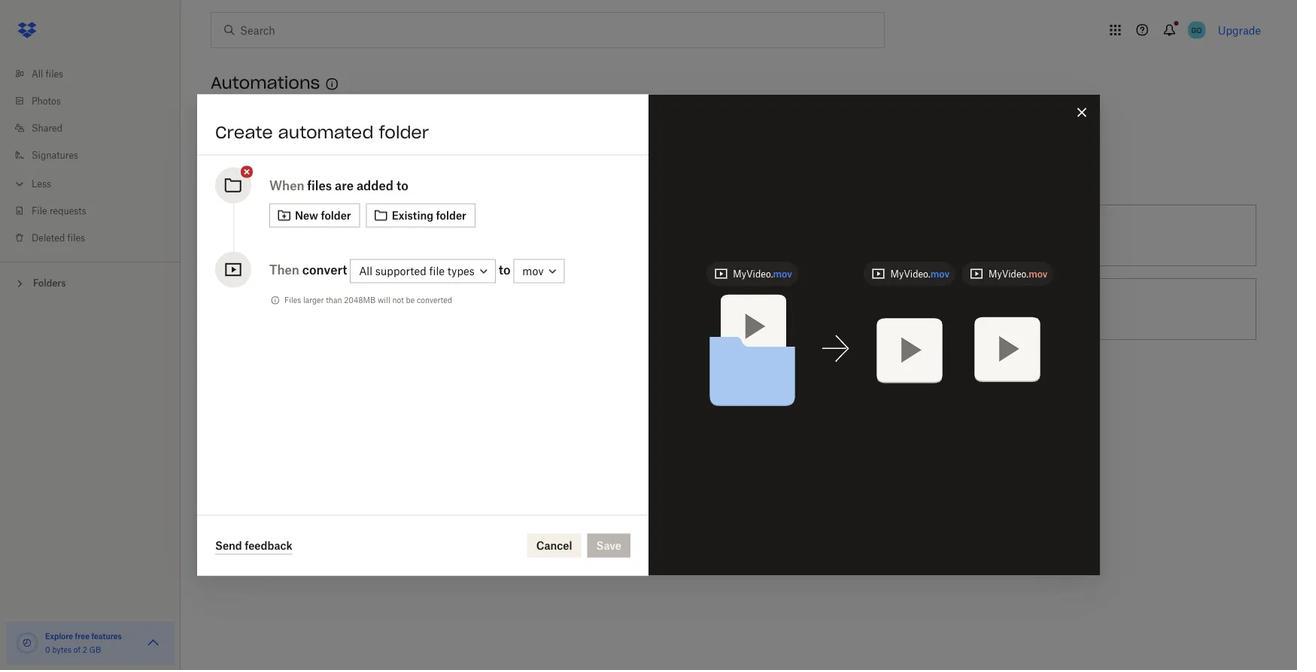 Task type: locate. For each thing, give the bounding box(es) containing it.
mov inside dropdown button
[[522, 265, 544, 277]]

choose down new
[[272, 229, 309, 242]]

explore
[[45, 632, 73, 641]]

send
[[215, 539, 242, 552]]

choose inside 'button'
[[272, 229, 309, 242]]

a
[[312, 229, 318, 242], [644, 229, 650, 242], [665, 303, 671, 316]]

to left sort
[[367, 229, 377, 242]]

gb
[[89, 645, 101, 655]]

choose for choose a category to sort files by
[[272, 229, 309, 242]]

folder inside new folder button
[[321, 209, 351, 222]]

files left 'are'
[[307, 178, 332, 193]]

folder up category
[[321, 209, 351, 222]]

upgrade link
[[1218, 24, 1261, 36]]

1 horizontal spatial file
[[673, 303, 689, 316]]

an for add
[[239, 169, 255, 184]]

0 horizontal spatial myvideo.
[[733, 268, 773, 280]]

by
[[425, 229, 437, 242]]

new folder button
[[269, 204, 360, 228]]

category
[[321, 229, 364, 242]]

a for rule
[[644, 229, 650, 242]]

convert right not
[[410, 303, 447, 316]]

less image
[[12, 176, 27, 191]]

videos
[[780, 303, 812, 316]]

file
[[429, 265, 445, 277], [673, 303, 689, 316]]

new
[[295, 209, 318, 222]]

0 horizontal spatial folder
[[321, 209, 351, 222]]

0 horizontal spatial a
[[312, 229, 318, 242]]

a for file
[[665, 303, 671, 316]]

1 horizontal spatial a
[[644, 229, 650, 242]]

all supported file types
[[359, 265, 475, 277]]

0 horizontal spatial convert
[[302, 262, 347, 277]]

shared link
[[12, 114, 181, 141]]

2 horizontal spatial a
[[665, 303, 671, 316]]

3 myvideo. mov from the left
[[989, 268, 1048, 280]]

an
[[239, 169, 255, 184], [312, 303, 324, 316]]

2 horizontal spatial myvideo. mov
[[989, 268, 1048, 280]]

1 horizontal spatial convert
[[410, 303, 447, 316]]

1 horizontal spatial format
[[692, 303, 725, 316]]

a inside choose a file format to convert videos to button
[[665, 303, 671, 316]]

all
[[32, 68, 43, 79], [359, 265, 372, 277]]

to right videos
[[815, 303, 825, 316]]

an inside choose an image format to convert files to button
[[312, 303, 324, 316]]

an left than at the top of the page
[[312, 303, 324, 316]]

list containing all files
[[0, 51, 181, 262]]

choose down then
[[272, 303, 309, 316]]

folders button
[[0, 272, 181, 294]]

2 horizontal spatial folder
[[436, 209, 466, 222]]

folder up added
[[379, 122, 429, 143]]

folder
[[379, 122, 429, 143], [321, 209, 351, 222], [436, 209, 466, 222]]

files left by in the top left of the page
[[402, 229, 422, 242]]

signatures link
[[12, 141, 181, 169]]

file inside dropdown button
[[429, 265, 445, 277]]

choose for choose a file format to convert videos to
[[624, 303, 662, 316]]

file left the types
[[429, 265, 445, 277]]

all inside dropdown button
[[359, 265, 372, 277]]

0 horizontal spatial file
[[429, 265, 445, 277]]

to
[[396, 178, 408, 193], [367, 229, 377, 242], [499, 262, 511, 277], [397, 303, 407, 316], [473, 303, 483, 316], [728, 303, 738, 316], [815, 303, 825, 316]]

a right set
[[644, 229, 650, 242]]

convert inside create automated folder dialog
[[302, 262, 347, 277]]

mov
[[522, 265, 544, 277], [773, 268, 792, 280], [930, 268, 950, 280], [1029, 268, 1048, 280]]

to right will on the left top of the page
[[397, 303, 407, 316]]

1 myvideo. from the left
[[733, 268, 773, 280]]

set
[[624, 229, 641, 242]]

all inside list
[[32, 68, 43, 79]]

files inside 'button'
[[402, 229, 422, 242]]

convert up than at the top of the page
[[302, 262, 347, 277]]

feedback
[[245, 539, 292, 552]]

folder for new folder
[[321, 209, 351, 222]]

1 horizontal spatial folder
[[379, 122, 429, 143]]

unzip
[[977, 303, 1006, 316]]

1 format from the left
[[361, 303, 394, 316]]

2 format from the left
[[692, 303, 725, 316]]

0 vertical spatial all
[[32, 68, 43, 79]]

1 horizontal spatial myvideo.
[[890, 268, 930, 280]]

sort
[[380, 229, 399, 242]]

of
[[74, 645, 81, 655]]

types
[[448, 265, 475, 277]]

2 horizontal spatial convert
[[740, 303, 778, 316]]

features
[[91, 632, 122, 641]]

convert left videos
[[740, 303, 778, 316]]

myvideo.
[[733, 268, 773, 280], [890, 268, 930, 280], [989, 268, 1029, 280]]

click to watch a demo video image
[[323, 75, 341, 93]]

an for choose
[[312, 303, 324, 316]]

files
[[46, 68, 63, 79], [307, 178, 332, 193], [402, 229, 422, 242], [743, 229, 764, 242], [67, 232, 85, 243], [450, 303, 471, 316], [1009, 303, 1030, 316]]

set a rule that renames files
[[624, 229, 764, 242]]

choose an image format to convert files to
[[272, 303, 483, 316]]

that
[[675, 229, 695, 242]]

folders
[[33, 278, 66, 289]]

choose a file format to convert videos to
[[624, 303, 825, 316]]

not
[[392, 296, 404, 305]]

format
[[361, 303, 394, 316], [692, 303, 725, 316]]

convert
[[302, 262, 347, 277], [410, 303, 447, 316], [740, 303, 778, 316]]

supported
[[375, 265, 426, 277]]

a down new folder button
[[312, 229, 318, 242]]

a down the rule
[[665, 303, 671, 316]]

2 horizontal spatial myvideo.
[[989, 268, 1029, 280]]

files
[[284, 296, 301, 305]]

0 horizontal spatial all
[[32, 68, 43, 79]]

all supported file types button
[[350, 259, 496, 283]]

explore free features 0 bytes of 2 gb
[[45, 632, 122, 655]]

signatures
[[32, 149, 78, 161]]

1 vertical spatial an
[[312, 303, 324, 316]]

all for all supported file types
[[359, 265, 372, 277]]

folder up by in the top left of the page
[[436, 209, 466, 222]]

0 vertical spatial an
[[239, 169, 255, 184]]

file inside button
[[673, 303, 689, 316]]

folder for existing folder
[[436, 209, 466, 222]]

choose a file format to convert videos to button
[[557, 272, 910, 346]]

1 horizontal spatial myvideo. mov
[[890, 268, 950, 280]]

choose down set
[[624, 303, 662, 316]]

mov button
[[513, 259, 565, 283]]

format for file
[[692, 303, 725, 316]]

be
[[406, 296, 415, 305]]

0 horizontal spatial myvideo. mov
[[733, 268, 792, 280]]

all up files larger than 2048mb will not be converted
[[359, 265, 372, 277]]

0 vertical spatial file
[[429, 265, 445, 277]]

all files link
[[12, 60, 181, 87]]

list
[[0, 51, 181, 262]]

quota usage element
[[15, 631, 39, 655]]

0 horizontal spatial an
[[239, 169, 255, 184]]

0 horizontal spatial format
[[361, 303, 394, 316]]

choose
[[272, 229, 309, 242], [272, 303, 309, 316], [624, 303, 662, 316]]

to left mov dropdown button
[[499, 262, 511, 277]]

1 horizontal spatial all
[[359, 265, 372, 277]]

myvideo. mov
[[733, 268, 792, 280], [890, 268, 950, 280], [989, 268, 1048, 280]]

create
[[215, 122, 273, 143]]

photos link
[[12, 87, 181, 114]]

1 vertical spatial file
[[673, 303, 689, 316]]

3 myvideo. from the left
[[989, 268, 1029, 280]]

are
[[335, 178, 354, 193]]

folder inside existing folder button
[[436, 209, 466, 222]]

file for supported
[[429, 265, 445, 277]]

2 myvideo. from the left
[[890, 268, 930, 280]]

a inside set a rule that renames files button
[[644, 229, 650, 242]]

file down that
[[673, 303, 689, 316]]

a for category
[[312, 229, 318, 242]]

0
[[45, 645, 50, 655]]

all up "photos"
[[32, 68, 43, 79]]

2048mb
[[344, 296, 376, 305]]

existing
[[392, 209, 433, 222]]

an right add
[[239, 169, 255, 184]]

a inside choose a category to sort files by 'button'
[[312, 229, 318, 242]]

send feedback button
[[215, 537, 292, 555]]

1 vertical spatial all
[[359, 265, 372, 277]]

less
[[32, 178, 51, 189]]

converted
[[417, 296, 452, 305]]

files down the types
[[450, 303, 471, 316]]

to inside 'button'
[[367, 229, 377, 242]]

1 horizontal spatial an
[[312, 303, 324, 316]]



Task type: vqa. For each thing, say whether or not it's contained in the screenshot.
will
yes



Task type: describe. For each thing, give the bounding box(es) containing it.
add an automation main content
[[205, 108, 1297, 670]]

all for all files
[[32, 68, 43, 79]]

1 myvideo. mov from the left
[[733, 268, 792, 280]]

file
[[32, 205, 47, 216]]

unzip files
[[977, 303, 1030, 316]]

choose a category to sort files by button
[[205, 199, 557, 272]]

existing folder
[[392, 209, 466, 222]]

renames
[[698, 229, 741, 242]]

add an automation
[[211, 169, 331, 184]]

files right "unzip"
[[1009, 303, 1030, 316]]

add
[[211, 169, 235, 184]]

2
[[83, 645, 87, 655]]

choose for choose an image format to convert files to
[[272, 303, 309, 316]]

existing folder button
[[366, 204, 475, 228]]

larger
[[303, 296, 324, 305]]

when
[[269, 178, 304, 193]]

requests
[[50, 205, 86, 216]]

set a rule that renames files button
[[557, 199, 910, 272]]

all files
[[32, 68, 63, 79]]

2 myvideo. mov from the left
[[890, 268, 950, 280]]

added
[[357, 178, 393, 193]]

to right added
[[396, 178, 408, 193]]

format for image
[[361, 303, 394, 316]]

convert for choose an image format to convert files to
[[410, 303, 447, 316]]

to left videos
[[728, 303, 738, 316]]

file requests
[[32, 205, 86, 216]]

free
[[75, 632, 90, 641]]

automated
[[278, 122, 373, 143]]

deleted files
[[32, 232, 85, 243]]

cancel button
[[527, 534, 581, 558]]

photos
[[32, 95, 61, 106]]

files are added to
[[307, 178, 408, 193]]

send feedback
[[215, 539, 292, 552]]

cancel
[[536, 539, 572, 552]]

bytes
[[52, 645, 72, 655]]

automations
[[211, 72, 320, 94]]

rule
[[653, 229, 672, 242]]

upgrade
[[1218, 24, 1261, 36]]

create automated folder dialog
[[197, 94, 1100, 576]]

automation
[[259, 169, 331, 184]]

files right renames
[[743, 229, 764, 242]]

create automated folder
[[215, 122, 429, 143]]

shared
[[32, 122, 62, 134]]

convert for choose a file format to convert videos to
[[740, 303, 778, 316]]

choose an image format to convert files to button
[[205, 272, 557, 346]]

image
[[327, 303, 358, 316]]

file requests link
[[12, 197, 181, 224]]

file for a
[[673, 303, 689, 316]]

deleted files link
[[12, 224, 181, 251]]

files larger than 2048mb will not be converted
[[284, 296, 452, 305]]

dropbox image
[[12, 15, 42, 45]]

than
[[326, 296, 342, 305]]

will
[[378, 296, 390, 305]]

choose a category to sort files by
[[272, 229, 437, 242]]

files up "photos"
[[46, 68, 63, 79]]

files inside create automated folder dialog
[[307, 178, 332, 193]]

to down the types
[[473, 303, 483, 316]]

then
[[269, 262, 299, 277]]

new folder
[[295, 209, 351, 222]]

files right the deleted
[[67, 232, 85, 243]]

deleted
[[32, 232, 65, 243]]

unzip files button
[[910, 272, 1262, 346]]



